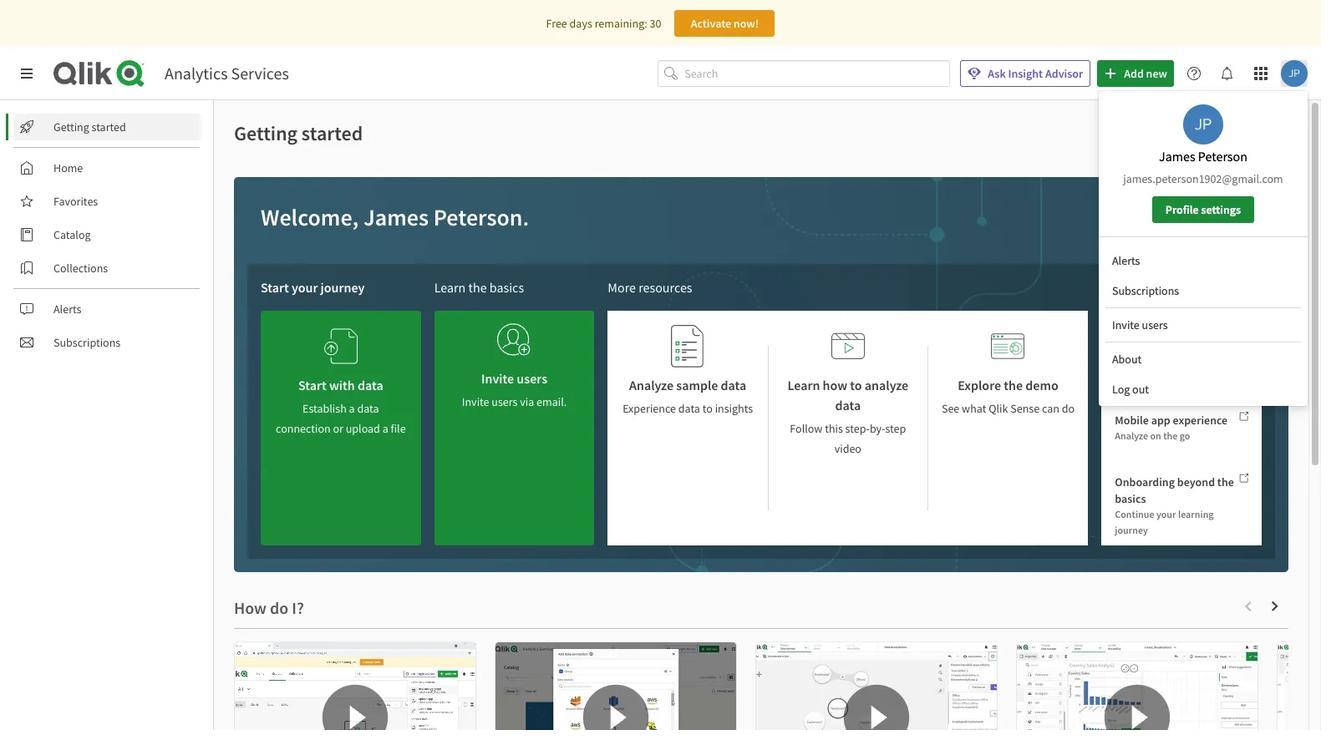 Task type: locate. For each thing, give the bounding box(es) containing it.
1 vertical spatial invite
[[481, 370, 514, 387]]

1 vertical spatial basics
[[1116, 492, 1147, 507]]

0 horizontal spatial to
[[703, 401, 713, 416]]

1 vertical spatial analyze
[[1116, 430, 1149, 442]]

activate now!
[[691, 16, 759, 31]]

subscriptions down alerts link
[[54, 335, 121, 350]]

1 horizontal spatial getting started
[[234, 120, 363, 146]]

0 horizontal spatial data
[[679, 401, 701, 416]]

subscriptions up invite users
[[1113, 283, 1180, 298]]

welcome, james peterson.
[[261, 202, 529, 232]]

learn inside learn how to analyze data follow this step-by-step video
[[788, 377, 820, 394]]

journey down continue
[[1116, 524, 1149, 537]]

0 horizontal spatial james
[[364, 202, 429, 232]]

data inside learn how to analyze data follow this step-by-step video
[[836, 397, 861, 414]]

experience
[[623, 401, 676, 416]]

ask insight advisor
[[988, 66, 1084, 81]]

users up via
[[517, 370, 548, 387]]

start
[[261, 279, 289, 296]]

1 horizontal spatial james
[[1160, 148, 1196, 165]]

log
[[1113, 382, 1131, 397]]

0 horizontal spatial started
[[92, 120, 126, 135]]

0 horizontal spatial learn
[[434, 279, 466, 296]]

how inside learn how to analyze data follow this step-by-step video
[[823, 377, 848, 394]]

1 vertical spatial alerts
[[54, 302, 81, 317]]

invite inside button
[[1113, 318, 1140, 333]]

0 horizontal spatial getting
[[54, 120, 89, 135]]

visualizations
[[1116, 335, 1184, 350]]

the
[[469, 279, 487, 296], [1004, 377, 1023, 394], [1164, 430, 1178, 442], [1218, 475, 1235, 490]]

0 horizontal spatial analyze
[[630, 377, 674, 394]]

1 horizontal spatial analyze
[[1116, 430, 1149, 442]]

getting inside welcome, james peterson. main content
[[234, 120, 298, 146]]

ask
[[988, 66, 1006, 81]]

0 horizontal spatial subscriptions
[[54, 335, 121, 350]]

invite left via
[[462, 395, 490, 410]]

users for invite users invite users via email.
[[517, 370, 548, 387]]

invite users button
[[1106, 312, 1302, 339]]

about
[[1113, 352, 1142, 367]]

what
[[962, 401, 987, 416]]

getting started down 'services'
[[234, 120, 363, 146]]

0 vertical spatial users
[[1143, 318, 1169, 333]]

analyze inside analyze sample data experience data to insights
[[630, 377, 674, 394]]

0 vertical spatial invite
[[1113, 318, 1140, 333]]

0 vertical spatial analyze
[[630, 377, 674, 394]]

about
[[1142, 352, 1167, 365]]

getting down 'services'
[[234, 120, 298, 146]]

users up visualizations
[[1143, 318, 1169, 333]]

1 horizontal spatial getting
[[234, 120, 298, 146]]

subscriptions
[[1113, 283, 1180, 298], [54, 335, 121, 350]]

learn down peterson.
[[434, 279, 466, 296]]

and
[[1192, 352, 1209, 365]]

follow
[[790, 421, 823, 436]]

0 horizontal spatial basics
[[490, 279, 524, 296]]

subscriptions inside button
[[1113, 283, 1180, 298]]

0 horizontal spatial how
[[823, 377, 848, 394]]

advisor
[[1046, 66, 1084, 81]]

data
[[721, 377, 747, 394], [836, 397, 861, 414], [679, 401, 701, 416]]

1 horizontal spatial your
[[1157, 509, 1177, 521]]

invite for invite users invite users via email.
[[481, 370, 514, 387]]

on
[[1151, 430, 1162, 442]]

alerts inside alerts link
[[54, 302, 81, 317]]

get started with visualizations learn about apps and how to create one
[[1116, 319, 1229, 380]]

0 vertical spatial your
[[292, 279, 318, 296]]

1 vertical spatial how
[[823, 377, 848, 394]]

getting
[[54, 120, 89, 135], [234, 120, 298, 146]]

2 horizontal spatial data
[[836, 397, 861, 414]]

0 vertical spatial james
[[1160, 148, 1196, 165]]

ask insight advisor button
[[961, 60, 1091, 87]]

this
[[825, 421, 843, 436]]

log out button
[[1106, 376, 1302, 403]]

insight
[[1009, 66, 1043, 81]]

0 horizontal spatial alerts
[[54, 302, 81, 317]]

getting started
[[54, 120, 126, 135], [234, 120, 363, 146]]

learn up follow
[[788, 377, 820, 394]]

james.peterson1902@gmail.com
[[1124, 171, 1284, 186]]

2 vertical spatial invite
[[462, 395, 490, 410]]

alerts inside alerts button
[[1113, 253, 1141, 268]]

learning
[[1179, 509, 1214, 521]]

days
[[570, 16, 593, 31]]

1 horizontal spatial how
[[1211, 352, 1229, 365]]

alerts
[[1113, 253, 1141, 268], [54, 302, 81, 317]]

start your journey
[[261, 279, 365, 296]]

2 horizontal spatial to
[[1116, 368, 1125, 380]]

resources
[[639, 279, 693, 296]]

data down the 'sample'
[[679, 401, 701, 416]]

2 vertical spatial users
[[492, 395, 518, 410]]

1 vertical spatial subscriptions
[[54, 335, 121, 350]]

how right and
[[1211, 352, 1229, 365]]

alerts up get
[[1113, 253, 1141, 268]]

demo
[[1026, 377, 1059, 394]]

1 horizontal spatial alerts
[[1113, 253, 1141, 268]]

started inside the 'navigation pane' element
[[92, 120, 126, 135]]

to inside learn how to analyze data follow this step-by-step video
[[851, 377, 862, 394]]

0 vertical spatial subscriptions
[[1113, 283, 1180, 298]]

the left go
[[1164, 430, 1178, 442]]

sample
[[677, 377, 718, 394]]

1 horizontal spatial journey
[[1116, 524, 1149, 537]]

do
[[1062, 401, 1075, 416]]

get
[[1116, 319, 1133, 334]]

how down 'learn how to analyze data' image
[[823, 377, 848, 394]]

analyze sample data image
[[671, 324, 705, 369]]

0 vertical spatial alerts
[[1113, 253, 1141, 268]]

profile settings
[[1166, 202, 1242, 217]]

one
[[1155, 368, 1172, 380]]

1 horizontal spatial subscriptions
[[1113, 283, 1180, 298]]

data up insights
[[721, 377, 747, 394]]

2 horizontal spatial learn
[[1116, 352, 1140, 365]]

analyze up experience
[[630, 377, 674, 394]]

to down the 'sample'
[[703, 401, 713, 416]]

0 vertical spatial basics
[[490, 279, 524, 296]]

invite down invite users image
[[481, 370, 514, 387]]

2 vertical spatial learn
[[788, 377, 820, 394]]

video
[[835, 441, 862, 456]]

the inside explore the demo see what qlik sense can do
[[1004, 377, 1023, 394]]

invite for invite users
[[1113, 318, 1140, 333]]

1 vertical spatial learn
[[1116, 352, 1140, 365]]

alerts down collections
[[54, 302, 81, 317]]

to left "analyze"
[[851, 377, 862, 394]]

0 vertical spatial learn
[[434, 279, 466, 296]]

learn
[[434, 279, 466, 296], [1116, 352, 1140, 365], [788, 377, 820, 394]]

0 horizontal spatial getting started
[[54, 120, 126, 135]]

0 vertical spatial how
[[1211, 352, 1229, 365]]

Search text field
[[685, 60, 951, 87]]

0 horizontal spatial journey
[[321, 279, 365, 296]]

go
[[1180, 430, 1191, 442]]

analytics services element
[[165, 63, 289, 84]]

explore the demo image
[[992, 324, 1025, 369]]

peterson.
[[434, 202, 529, 232]]

invite users image
[[498, 318, 531, 362]]

how do i create a visualization? image
[[1017, 643, 1258, 731]]

1 vertical spatial journey
[[1116, 524, 1149, 537]]

james inside james peterson james.peterson1902@gmail.com
[[1160, 148, 1196, 165]]

the inside onboarding beyond the basics continue your learning journey
[[1218, 475, 1235, 490]]

alerts button
[[1106, 247, 1302, 274]]

james inside welcome, james peterson. main content
[[364, 202, 429, 232]]

users inside button
[[1143, 318, 1169, 333]]

your left learning
[[1157, 509, 1177, 521]]

via
[[520, 395, 534, 410]]

your right start
[[292, 279, 318, 296]]

learn the basics
[[434, 279, 524, 296]]

users for invite users
[[1143, 318, 1169, 333]]

analyze down mobile
[[1116, 430, 1149, 442]]

step-
[[846, 421, 870, 436]]

to
[[1116, 368, 1125, 380], [851, 377, 862, 394], [703, 401, 713, 416]]

the right beyond
[[1218, 475, 1235, 490]]

started
[[92, 120, 126, 135], [302, 120, 363, 146], [1135, 319, 1171, 334]]

settings
[[1202, 202, 1242, 217]]

how
[[1211, 352, 1229, 365], [823, 377, 848, 394]]

invite users
[[1113, 318, 1169, 333]]

1 horizontal spatial learn
[[788, 377, 820, 394]]

welcome,
[[261, 202, 359, 232]]

to up log
[[1116, 368, 1125, 380]]

the up sense
[[1004, 377, 1023, 394]]

basics up invite users image
[[490, 279, 524, 296]]

free
[[546, 16, 568, 31]]

activate
[[691, 16, 732, 31]]

to inside analyze sample data experience data to insights
[[703, 401, 713, 416]]

james
[[1160, 148, 1196, 165], [364, 202, 429, 232]]

collections
[[54, 261, 108, 276]]

1 vertical spatial users
[[517, 370, 548, 387]]

subscriptions button
[[1106, 278, 1302, 304]]

2 horizontal spatial started
[[1135, 319, 1171, 334]]

analyze
[[630, 377, 674, 394], [1116, 430, 1149, 442]]

getting up home
[[54, 120, 89, 135]]

basics up continue
[[1116, 492, 1147, 507]]

learn up create
[[1116, 352, 1140, 365]]

getting started up home link
[[54, 120, 126, 135]]

1 horizontal spatial to
[[851, 377, 862, 394]]

invite
[[1113, 318, 1140, 333], [481, 370, 514, 387], [462, 395, 490, 410]]

1 vertical spatial your
[[1157, 509, 1177, 521]]

users
[[1143, 318, 1169, 333], [517, 370, 548, 387], [492, 395, 518, 410]]

data up step-
[[836, 397, 861, 414]]

basics inside onboarding beyond the basics continue your learning journey
[[1116, 492, 1147, 507]]

1 horizontal spatial basics
[[1116, 492, 1147, 507]]

journey right start
[[321, 279, 365, 296]]

data for learn how to analyze data
[[836, 397, 861, 414]]

invite up visualizations
[[1113, 318, 1140, 333]]

0 vertical spatial journey
[[321, 279, 365, 296]]

journey
[[321, 279, 365, 296], [1116, 524, 1149, 537]]

started inside get started with visualizations learn about apps and how to create one
[[1135, 319, 1171, 334]]

1 vertical spatial james
[[364, 202, 429, 232]]

users left via
[[492, 395, 518, 410]]



Task type: describe. For each thing, give the bounding box(es) containing it.
welcome, james peterson. main content
[[214, 100, 1322, 731]]

step
[[886, 421, 907, 436]]

how do i load data into an app? image
[[496, 643, 737, 731]]

mobile app experience analyze on the go
[[1116, 413, 1228, 442]]

with
[[1173, 319, 1196, 334]]

learn inside get started with visualizations learn about apps and how to create one
[[1116, 352, 1140, 365]]

catalog
[[54, 227, 91, 242]]

explore
[[958, 377, 1002, 394]]

getting inside the 'navigation pane' element
[[54, 120, 89, 135]]

remaining:
[[595, 16, 648, 31]]

subscriptions link
[[13, 329, 201, 356]]

profile settings link
[[1153, 196, 1255, 223]]

learn how to analyze data follow this step-by-step video
[[788, 377, 909, 456]]

see
[[942, 401, 960, 416]]

how do i create an app? image
[[235, 643, 476, 731]]

analyze sample data experience data to insights
[[623, 377, 753, 416]]

0 horizontal spatial your
[[292, 279, 318, 296]]

learn for learn how to analyze data follow this step-by-step video
[[788, 377, 820, 394]]

activate now! link
[[675, 10, 775, 37]]

1 horizontal spatial started
[[302, 120, 363, 146]]

home link
[[13, 155, 201, 181]]

apps
[[1169, 352, 1190, 365]]

onboarding
[[1116, 475, 1175, 490]]

experience
[[1173, 413, 1228, 428]]

close sidebar menu image
[[20, 67, 33, 80]]

onboarding beyond the basics continue your learning journey
[[1116, 475, 1235, 537]]

1 horizontal spatial data
[[721, 377, 747, 394]]

how inside get started with visualizations learn about apps and how to create one
[[1211, 352, 1229, 365]]

searchbar element
[[658, 60, 951, 87]]

alerts link
[[13, 296, 201, 323]]

learn for learn the basics
[[434, 279, 466, 296]]

mobile
[[1116, 413, 1149, 428]]

how do i define data associations? image
[[757, 643, 997, 731]]

favorites link
[[13, 188, 201, 215]]

favorites
[[54, 194, 98, 209]]

home
[[54, 161, 83, 176]]

navigation pane element
[[0, 107, 213, 363]]

analytics services
[[165, 63, 289, 84]]

getting started link
[[13, 114, 201, 140]]

your inside onboarding beyond the basics continue your learning journey
[[1157, 509, 1177, 521]]

can
[[1042, 401, 1060, 416]]

create
[[1127, 368, 1153, 380]]

james peterson image
[[1282, 60, 1308, 87]]

now!
[[734, 16, 759, 31]]

james peterson james.peterson1902@gmail.com
[[1124, 148, 1284, 186]]

analyze inside mobile app experience analyze on the go
[[1116, 430, 1149, 442]]

by-
[[870, 421, 886, 436]]

data for analyze sample data
[[679, 401, 701, 416]]

analytics
[[165, 63, 228, 84]]

services
[[231, 63, 289, 84]]

beyond
[[1178, 475, 1216, 490]]

more
[[608, 279, 636, 296]]

more resources
[[608, 279, 693, 296]]

free days remaining: 30
[[546, 16, 662, 31]]

subscriptions inside the 'navigation pane' element
[[54, 335, 121, 350]]

getting started inside welcome, james peterson. main content
[[234, 120, 363, 146]]

qlik
[[989, 401, 1009, 416]]

the inside mobile app experience analyze on the go
[[1164, 430, 1178, 442]]

learn how to analyze data image
[[832, 324, 865, 369]]

continue
[[1116, 509, 1155, 521]]

sense
[[1011, 401, 1040, 416]]

explore the demo see what qlik sense can do
[[942, 377, 1075, 416]]

analyze
[[865, 377, 909, 394]]

profile
[[1166, 202, 1199, 217]]

email.
[[537, 395, 567, 410]]

collections link
[[13, 255, 201, 282]]

app
[[1152, 413, 1171, 428]]

james peterson image
[[1184, 105, 1224, 145]]

to inside get started with visualizations learn about apps and how to create one
[[1116, 368, 1125, 380]]

about button
[[1106, 346, 1302, 373]]

journey inside onboarding beyond the basics continue your learning journey
[[1116, 524, 1149, 537]]

30
[[650, 16, 662, 31]]

getting started inside the 'navigation pane' element
[[54, 120, 126, 135]]

invite users invite users via email.
[[462, 370, 567, 410]]

out
[[1133, 382, 1150, 397]]

peterson
[[1199, 148, 1248, 165]]

log out
[[1113, 382, 1150, 397]]

the down peterson.
[[469, 279, 487, 296]]

insights
[[715, 401, 753, 416]]

catalog link
[[13, 222, 201, 248]]



Task type: vqa. For each thing, say whether or not it's contained in the screenshot.
the Runs button
no



